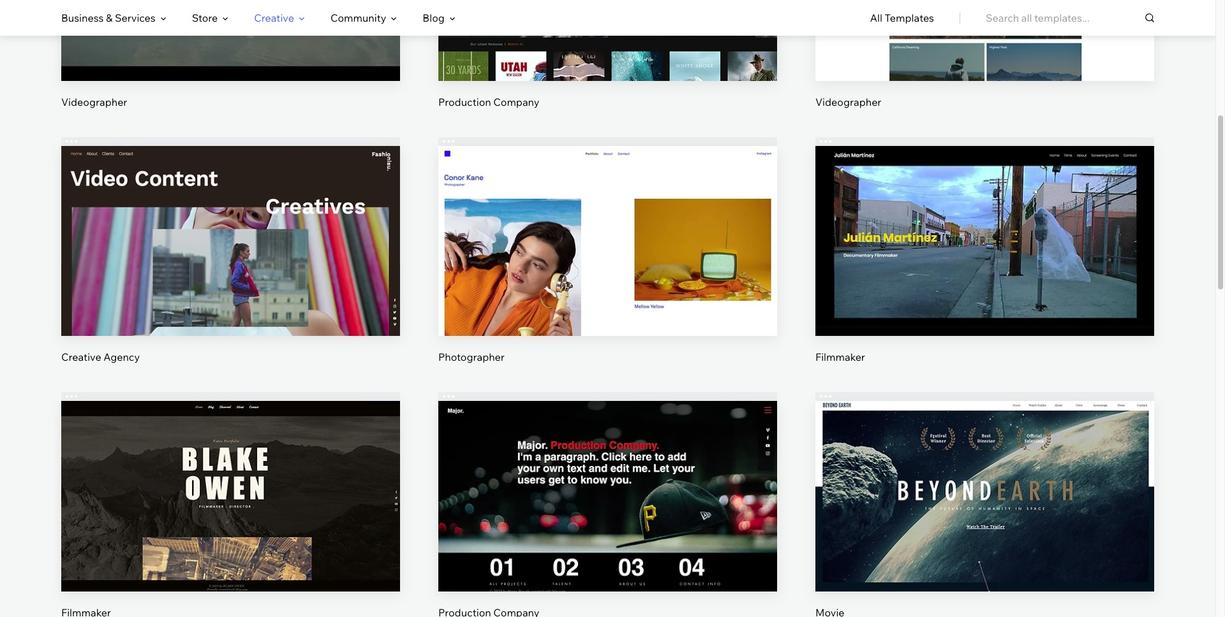 Task type: locate. For each thing, give the bounding box(es) containing it.
production company group
[[438, 0, 777, 109], [438, 393, 777, 618]]

view for view popup button inside movie group
[[973, 515, 997, 528]]

view
[[219, 259, 243, 272], [973, 259, 997, 272], [219, 515, 243, 528], [596, 515, 620, 528], [973, 515, 997, 528]]

creative inside categories by subject "element"
[[254, 11, 294, 24]]

None search field
[[986, 0, 1154, 36]]

blog
[[423, 11, 445, 24]]

edit button
[[200, 207, 261, 237], [955, 207, 1015, 237], [200, 462, 261, 493], [578, 462, 638, 493], [955, 462, 1015, 493]]

video website templates - videographer image
[[61, 0, 400, 81], [816, 0, 1154, 81]]

production company group containing edit
[[438, 393, 777, 618]]

1 vertical spatial creative
[[61, 351, 101, 364]]

services
[[115, 11, 156, 24]]

0 horizontal spatial videographer
[[61, 96, 127, 108]]

video website templates - photographer image
[[438, 146, 777, 337]]

edit for edit button inside the creative agency group
[[221, 216, 240, 228]]

1 horizontal spatial filmmaker group
[[816, 137, 1154, 365]]

photographer
[[438, 351, 505, 364]]

video website templates - filmmaker image for edit button for the top filmmaker group
[[816, 146, 1154, 337]]

view button
[[200, 250, 261, 281], [955, 250, 1015, 281], [200, 506, 261, 537], [578, 506, 638, 537], [955, 506, 1015, 537]]

1 horizontal spatial video website templates - videographer image
[[816, 0, 1154, 81]]

view button for edit button inside the creative agency group
[[200, 250, 261, 281]]

1 horizontal spatial videographer group
[[816, 0, 1154, 109]]

0 horizontal spatial videographer group
[[61, 0, 400, 109]]

edit button inside movie group
[[955, 462, 1015, 493]]

view button for edit button within movie group
[[955, 506, 1015, 537]]

view button inside the production company group
[[578, 506, 638, 537]]

1 vertical spatial production company group
[[438, 393, 777, 618]]

creative inside group
[[61, 351, 101, 364]]

0 vertical spatial production company group
[[438, 0, 777, 109]]

view button inside the creative agency group
[[200, 250, 261, 281]]

2 production company group from the top
[[438, 393, 777, 618]]

0 vertical spatial video website templates - filmmaker image
[[816, 146, 1154, 337]]

&
[[106, 11, 113, 24]]

0 vertical spatial creative
[[254, 11, 294, 24]]

1 horizontal spatial creative
[[254, 11, 294, 24]]

0 horizontal spatial video website templates - videographer image
[[61, 0, 400, 81]]

0 horizontal spatial filmmaker group
[[61, 393, 400, 618]]

view button inside movie group
[[955, 506, 1015, 537]]

video website templates - filmmaker image
[[816, 146, 1154, 337], [61, 402, 400, 592]]

edit for edit button related to the leftmost filmmaker group
[[221, 471, 240, 484]]

1 video website templates - production company image from the top
[[438, 0, 777, 81]]

production company
[[438, 96, 539, 108]]

categories. use the left and right arrow keys to navigate the menu element
[[0, 0, 1216, 36]]

2 video website templates - production company image from the top
[[438, 402, 777, 592]]

edit
[[221, 216, 240, 228], [975, 216, 995, 228], [221, 471, 240, 484], [598, 471, 617, 484], [975, 471, 995, 484]]

movie group
[[816, 393, 1154, 618]]

creative
[[254, 11, 294, 24], [61, 351, 101, 364]]

video website templates - movie image
[[816, 402, 1154, 592]]

1 horizontal spatial videographer
[[816, 96, 882, 108]]

1 vertical spatial video website templates - production company image
[[438, 402, 777, 592]]

creative for creative agency
[[61, 351, 101, 364]]

view inside movie group
[[973, 515, 997, 528]]

view inside the creative agency group
[[219, 259, 243, 272]]

view for view popup button corresponding to edit button for the top filmmaker group
[[973, 259, 997, 272]]

edit inside the creative agency group
[[221, 216, 240, 228]]

videographer group
[[61, 0, 400, 109], [816, 0, 1154, 109]]

edit button inside the production company group
[[578, 462, 638, 493]]

1 production company group from the top
[[438, 0, 777, 109]]

videographer
[[61, 96, 127, 108], [816, 96, 882, 108]]

edit button inside the creative agency group
[[200, 207, 261, 237]]

edit button for movie group
[[955, 462, 1015, 493]]

1 horizontal spatial video website templates - filmmaker image
[[816, 146, 1154, 337]]

view inside the production company group
[[596, 515, 620, 528]]

view button for edit button for the top filmmaker group
[[955, 250, 1015, 281]]

view for edit button related to the leftmost filmmaker group view popup button
[[219, 515, 243, 528]]

2 videographer from the left
[[816, 96, 882, 108]]

0 vertical spatial video website templates - production company image
[[438, 0, 777, 81]]

filmmaker group
[[816, 137, 1154, 365], [61, 393, 400, 618]]

edit inside movie group
[[975, 471, 995, 484]]

1 vertical spatial filmmaker group
[[61, 393, 400, 618]]

0 horizontal spatial video website templates - filmmaker image
[[61, 402, 400, 592]]

view for view popup button in the the production company group
[[596, 515, 620, 528]]

1 videographer from the left
[[61, 96, 127, 108]]

0 horizontal spatial creative
[[61, 351, 101, 364]]

videographer for 2nd 'videographer' group from the left
[[816, 96, 882, 108]]

categories by subject element
[[61, 1, 456, 35]]

video website templates - creative agency image
[[61, 146, 400, 337]]

community
[[330, 11, 386, 24]]

company
[[493, 96, 539, 108]]

edit inside the production company group
[[598, 471, 617, 484]]

1 vertical spatial video website templates - filmmaker image
[[61, 402, 400, 592]]

video website templates - production company image
[[438, 0, 777, 81], [438, 402, 777, 592]]

creative agency group
[[61, 137, 400, 365]]

filmmaker
[[816, 351, 865, 364]]



Task type: vqa. For each thing, say whether or not it's contained in the screenshot.
the related to Enterprise
no



Task type: describe. For each thing, give the bounding box(es) containing it.
edit button for the leftmost filmmaker group
[[200, 462, 261, 493]]

creative for creative
[[254, 11, 294, 24]]

store
[[192, 11, 218, 24]]

view button for edit button related to the leftmost filmmaker group
[[200, 506, 261, 537]]

edit for edit button for the top filmmaker group
[[975, 216, 995, 228]]

edit for edit button inside the production company group
[[598, 471, 617, 484]]

production
[[438, 96, 491, 108]]

business
[[61, 11, 104, 24]]

templates
[[885, 11, 934, 24]]

video website templates - filmmaker image for edit button related to the leftmost filmmaker group
[[61, 402, 400, 592]]

all templates link
[[870, 1, 934, 35]]

all templates
[[870, 11, 934, 24]]

0 vertical spatial filmmaker group
[[816, 137, 1154, 365]]

videographer for 1st 'videographer' group from left
[[61, 96, 127, 108]]

business & services
[[61, 11, 156, 24]]

all
[[870, 11, 883, 24]]

photographer group
[[438, 137, 777, 365]]

production company group containing production company
[[438, 0, 777, 109]]

2 video website templates - videographer image from the left
[[816, 0, 1154, 81]]

view for view popup button inside the creative agency group
[[219, 259, 243, 272]]

2 videographer group from the left
[[816, 0, 1154, 109]]

edit button for the creative agency group
[[200, 207, 261, 237]]

edit for edit button within movie group
[[975, 471, 995, 484]]

view button for edit button inside the production company group
[[578, 506, 638, 537]]

edit button for the top filmmaker group
[[955, 207, 1015, 237]]

agency
[[104, 351, 140, 364]]

creative agency
[[61, 351, 140, 364]]

1 videographer group from the left
[[61, 0, 400, 109]]

1 video website templates - videographer image from the left
[[61, 0, 400, 81]]

Search search field
[[986, 0, 1154, 36]]

edit button for the production company group containing edit
[[578, 462, 638, 493]]



